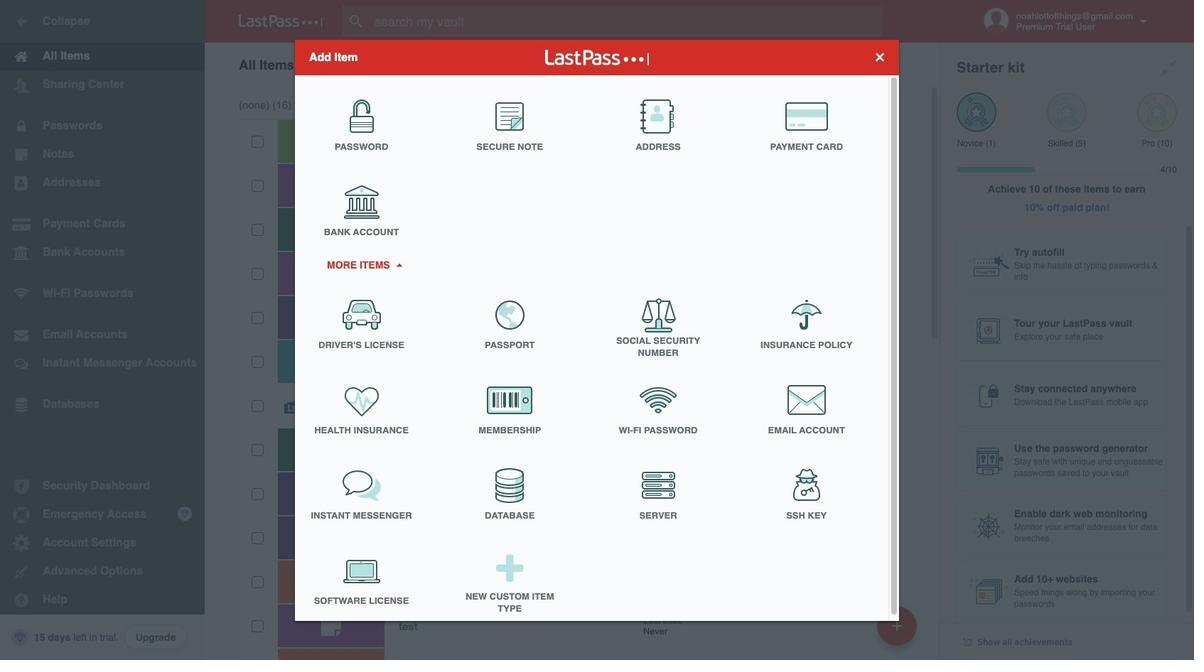 Task type: locate. For each thing, give the bounding box(es) containing it.
vault options navigation
[[205, 43, 940, 85]]

new item navigation
[[872, 602, 926, 661]]

lastpass image
[[239, 15, 323, 28]]

main navigation navigation
[[0, 0, 205, 661]]

dialog
[[295, 39, 899, 625]]

caret right image
[[394, 263, 404, 267]]



Task type: vqa. For each thing, say whether or not it's contained in the screenshot.
Main navigation navigation at the left
yes



Task type: describe. For each thing, give the bounding box(es) containing it.
new item image
[[892, 621, 902, 631]]

Search search field
[[343, 6, 911, 37]]

search my vault text field
[[343, 6, 911, 37]]



